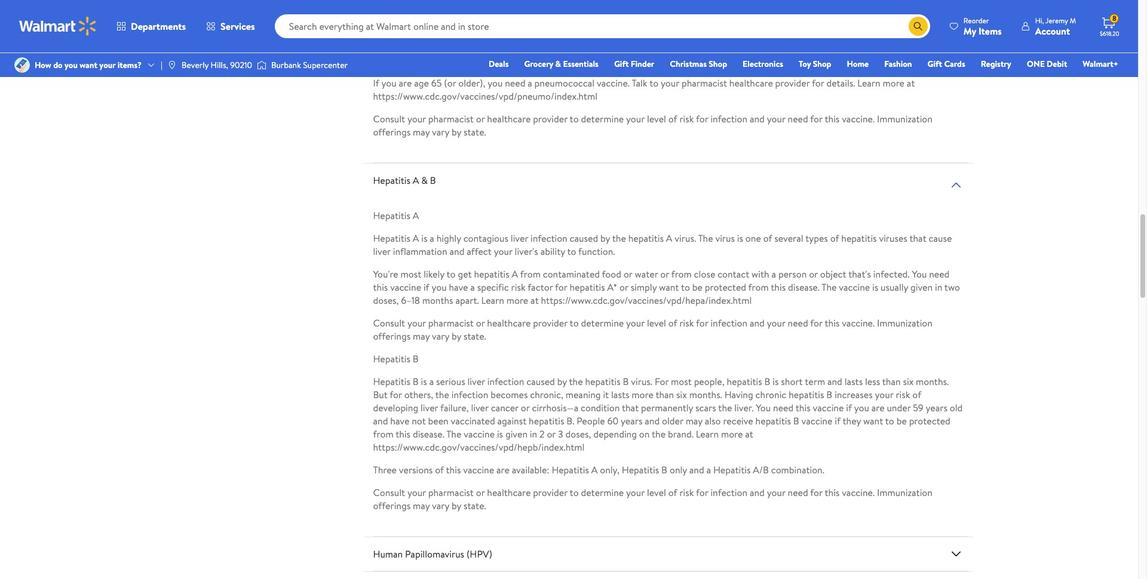 Task type: vqa. For each thing, say whether or not it's contained in the screenshot.
middle the "Consult your pharmacist or healthcare provider to determine your level of risk for infection and your need for this vaccine. Immunization offerings may vary by state."
yes



Task type: locate. For each thing, give the bounding box(es) containing it.
0 vertical spatial details.
[[756, 54, 785, 67]]

1 vertical spatial &
[[421, 174, 428, 187]]

to left 59
[[885, 415, 894, 428]]

on
[[584, 28, 594, 41], [639, 428, 650, 441]]

0 vertical spatial at
[[907, 77, 915, 90]]

determine down if you are age 65 (or older), you need a pneumococcal vaccine. talk to your pharmacist healthcare provider for details. learn more at https://www.cdc.gov/vaccines/vpd/pneumo/index.html
[[581, 112, 624, 126]]

that up infected.
[[910, 232, 926, 245]]

contagious
[[463, 232, 508, 245]]

of right under on the right bottom
[[913, 388, 921, 402]]

cause up "two"
[[929, 232, 952, 245]]

1 horizontal spatial on
[[639, 428, 650, 441]]

0 vertical spatial if
[[848, 28, 854, 41]]

2 horizontal spatial learn
[[858, 77, 880, 90]]

your inside hepatitis b is a serious liver infection caused by the hepatitis b virus. for most people, hepatitis b is short term and lasts less than six months. but for others, the infection becomes chronic, meaning it lasts more than six months. having chronic hepatitis b increases your risk of developing liver failure, liver cancer or cirrhosis—a condition that permanently scars the liver. you need this vaccine if you are under 59 years old and have not been vaccinated against hepatitis b. people 60 years and older may also receive hepatitis b vaccine if they want to be protected from this disease. the vaccine is given in 2 or 3 doses, depending on the brand. learn more at https://www.cdc.gov/vaccines/vpd/hepb/index.html
[[875, 388, 894, 402]]

you right the liver.
[[756, 402, 771, 415]]

1 vertical spatial offerings
[[373, 330, 411, 343]]

only,
[[600, 464, 620, 477]]

have inside you're most likely to get hepatitis a from contaminated food or water or from close contact with a person or object that's infected. you need this vaccine if you have a specific risk factor for hepatitis a* or simply want to be protected from this disease. the vaccine is usually given in two doses, 6–18 months apart. learn more at https://www.cdc.gov/vaccines/vpd/hepa/index.html
[[449, 281, 468, 294]]

years
[[926, 402, 948, 415], [621, 415, 643, 428]]

may
[[373, 14, 390, 28], [658, 14, 675, 28], [413, 126, 430, 139], [413, 330, 430, 343], [686, 415, 703, 428], [413, 500, 430, 513]]

function.
[[578, 245, 615, 258]]

1 horizontal spatial &
[[555, 58, 561, 70]]

that left affects
[[481, 1, 498, 14]]

learn inside you're most likely to get hepatitis a from contaminated food or water or from close contact with a person or object that's infected. you need this vaccine if you have a specific risk factor for hepatitis a* or simply want to be protected from this disease. the vaccine is usually given in two doses, 6–18 months apart. learn more at https://www.cdc.gov/vaccines/vpd/hepa/index.html
[[481, 294, 504, 307]]

1 horizontal spatial health
[[687, 28, 713, 41]]

2 vertical spatial one
[[746, 232, 761, 245]]

0 horizontal spatial you
[[756, 402, 771, 415]]

risk
[[680, 112, 694, 126], [511, 281, 526, 294], [680, 317, 694, 330], [896, 388, 910, 402], [680, 486, 694, 500]]

a inside if you are age 65 (or older), you need a pneumococcal vaccine. talk to your pharmacist healthcare provider for details. learn more at https://www.cdc.gov/vaccines/vpd/pneumo/index.html
[[528, 77, 532, 90]]

given inside you're most likely to get hepatitis a from contaminated food or water or from close contact with a person or object that's infected. you need this vaccine if you have a specific risk factor for hepatitis a* or simply want to be protected from this disease. the vaccine is usually given in two doses, 6–18 months apart. learn more at https://www.cdc.gov/vaccines/vpd/hepa/index.html
[[911, 281, 933, 294]]

want right do
[[80, 59, 97, 71]]

determine
[[581, 112, 624, 126], [581, 317, 624, 330], [581, 486, 624, 500]]

1 vertical spatial details.
[[827, 77, 855, 90]]

viruses up infected.
[[879, 232, 907, 245]]

gift for gift finder
[[614, 58, 629, 70]]

1 horizontal spatial want
[[659, 281, 679, 294]]

age inside if you are age 65 (or older), you need a pneumococcal vaccine. talk to your pharmacist healthcare provider for details. learn more at https://www.cdc.gov/vaccines/vpd/pneumo/index.html
[[414, 77, 429, 90]]

given left 2
[[505, 428, 528, 441]]

2 state. from the top
[[464, 330, 486, 343]]

3 consult from the top
[[373, 486, 405, 500]]

2 horizontal spatial the
[[822, 281, 837, 294]]

1 horizontal spatial caused
[[570, 232, 598, 245]]

https://www.cdc.gov/vaccines/vpd/hepa/index.html
[[541, 294, 752, 307]]

liver's
[[515, 245, 538, 258]]

to inside hepatitis a is a highly contagious liver infection caused by the hepatitis a virus. the virus is one of several types of hepatitis viruses that cause liver inflammation and affect your liver's ability to function.
[[567, 245, 576, 258]]

the inside hepatitis a is a highly contagious liver infection caused by the hepatitis a virus. the virus is one of several types of hepatitis viruses that cause liver inflammation and affect your liver's ability to function.
[[612, 232, 626, 245]]

pneumonia
[[490, 28, 536, 41]]

1 horizontal spatial than
[[882, 375, 901, 388]]

caused inside hepatitis b is a serious liver infection caused by the hepatitis b virus. for most people, hepatitis b is short term and lasts less than six months. but for others, the infection becomes chronic, meaning it lasts more than six months. having chronic hepatitis b increases your risk of developing liver failure, liver cancer or cirrhosis—a condition that permanently scars the liver. you need this vaccine if you are under 59 years old and have not been vaccinated against hepatitis b. people 60 years and older may also receive hepatitis b vaccine if they want to be protected from this disease. the vaccine is given in 2 or 3 doses, depending on the brand. learn more at https://www.cdc.gov/vaccines/vpd/hepb/index.html
[[527, 375, 555, 388]]

kidney
[[687, 41, 714, 54]]

1 horizontal spatial at
[[745, 428, 753, 441]]

 image
[[257, 59, 266, 71], [167, 60, 177, 70]]

talk inside if you are age 65 (or older), you need a pneumococcal vaccine. talk to your pharmacist healthcare provider for details. learn more at https://www.cdc.gov/vaccines/vpd/pneumo/index.html
[[632, 77, 647, 90]]

walmart image
[[19, 17, 97, 36]]

consult your pharmacist or healthcare provider to determine your level of risk for infection and your need for this vaccine. immunization offerings may vary by state. down only on the right bottom of page
[[373, 486, 933, 513]]

0 horizontal spatial age
[[414, 77, 429, 90]]

0 vertical spatial age
[[889, 28, 903, 41]]

my
[[964, 24, 976, 37]]

2 vertical spatial that
[[622, 402, 639, 415]]

0 horizontal spatial virus.
[[631, 375, 652, 388]]

2 vertical spatial immunization
[[877, 486, 933, 500]]

3 offerings from the top
[[373, 500, 411, 513]]

a inside hepatitis b is a serious liver infection caused by the hepatitis b virus. for most people, hepatitis b is short term and lasts less than six months. but for others, the infection becomes chronic, meaning it lasts more than six months. having chronic hepatitis b increases your risk of developing liver failure, liver cancer or cirrhosis—a condition that permanently scars the liver. you need this vaccine if you are under 59 years old and have not been vaccinated against hepatitis b. people 60 years and older may also receive hepatitis b vaccine if they want to be protected from this disease. the vaccine is given in 2 or 3 doses, depending on the brand. learn more at https://www.cdc.gov/vaccines/vpd/hepb/index.html
[[429, 375, 434, 388]]

1 immunization from the top
[[877, 112, 933, 126]]

2 shop from the left
[[813, 58, 831, 70]]

0 horizontal spatial caused
[[527, 375, 555, 388]]

1 vertical spatial on
[[639, 428, 650, 441]]

disease. down "failure," on the left of the page
[[413, 428, 444, 441]]

for inside hepatitis b is a serious liver infection caused by the hepatitis b virus. for most people, hepatitis b is short term and lasts less than six months. but for others, the infection becomes chronic, meaning it lasts more than six months. having chronic hepatitis b increases your risk of developing liver failure, liver cancer or cirrhosis—a condition that permanently scars the liver. you need this vaccine if you are under 59 years old and have not been vaccinated against hepatitis b. people 60 years and older may also receive hepatitis b vaccine if they want to be protected from this disease. the vaccine is given in 2 or 3 doses, depending on the brand. learn more at https://www.cdc.gov/vaccines/vpd/hepb/index.html
[[390, 388, 402, 402]]

lung
[[656, 41, 674, 54]]

healthcare inside if you are age 65 (or older), you need a pneumococcal vaccine. talk to your pharmacist healthcare provider for details. learn more at https://www.cdc.gov/vaccines/vpd/pneumo/index.html
[[729, 77, 773, 90]]

from
[[556, 14, 576, 28], [520, 268, 541, 281], [671, 268, 692, 281], [748, 281, 769, 294], [373, 428, 394, 441]]

for inside you're most likely to get hepatitis a from contaminated food or water or from close contact with a person or object that's infected. you need this vaccine if you have a specific risk factor for hepatitis a* or simply want to be protected from this disease. the vaccine is usually given in two doses, 6–18 months apart. learn more at https://www.cdc.gov/vaccines/vpd/hepa/index.html
[[555, 281, 567, 294]]

1 determine from the top
[[581, 112, 624, 126]]

0 vertical spatial consult your pharmacist or healthcare provider to determine your level of risk for infection and your need for this vaccine. immunization offerings may vary by state.
[[373, 112, 933, 139]]

0 vertical spatial protected
[[705, 281, 746, 294]]

this
[[825, 112, 840, 126], [373, 281, 388, 294], [771, 281, 786, 294], [825, 317, 840, 330], [796, 402, 811, 415], [396, 428, 410, 441], [446, 464, 461, 477], [825, 486, 840, 500]]

hepatitis right chronic at the bottom of the page
[[789, 388, 824, 402]]

of down https://www.cdc.gov/vaccines/vpd/hepa/index.html
[[668, 317, 677, 330]]

1 vertical spatial determine
[[581, 317, 624, 330]]

1 horizontal spatial be
[[897, 415, 907, 428]]

0 horizontal spatial  image
[[167, 60, 177, 70]]

most inside hepatitis b is a serious liver infection caused by the hepatitis b virus. for most people, hepatitis b is short term and lasts less than six months. but for others, the infection becomes chronic, meaning it lasts more than six months. having chronic hepatitis b increases your risk of developing liver failure, liver cancer or cirrhosis—a condition that permanently scars the liver. you need this vaccine if you are under 59 years old and have not been vaccinated against hepatitis b. people 60 years and older may also receive hepatitis b vaccine if they want to be protected from this disease. the vaccine is given in 2 or 3 doses, depending on the brand. learn more at https://www.cdc.gov/vaccines/vpd/hepb/index.html
[[671, 375, 692, 388]]

six
[[903, 375, 914, 388], [676, 388, 687, 402]]

in
[[935, 281, 942, 294], [530, 428, 537, 441]]

age,
[[617, 28, 634, 41]]

than up older
[[656, 388, 674, 402]]

most right for
[[671, 375, 692, 388]]

the right chronic,
[[569, 375, 583, 388]]

christmas
[[670, 58, 707, 70]]

simply
[[631, 281, 657, 294]]

both
[[560, 1, 579, 14]]

a left the highly
[[430, 232, 434, 245]]

1 state. from the top
[[464, 126, 486, 139]]

for
[[741, 54, 754, 67], [812, 77, 824, 90], [696, 112, 708, 126], [810, 112, 823, 126], [555, 281, 567, 294], [696, 317, 708, 330], [810, 317, 823, 330], [390, 388, 402, 402], [696, 486, 708, 500], [810, 486, 823, 500]]

hepatitis inside hepatitis b is a serious liver infection caused by the hepatitis b virus. for most people, hepatitis b is short term and lasts less than six months. but for others, the infection becomes chronic, meaning it lasts more than six months. having chronic hepatitis b increases your risk of developing liver failure, liver cancer or cirrhosis—a condition that permanently scars the liver. you need this vaccine if you are under 59 years old and have not been vaccinated against hepatitis b. people 60 years and older may also receive hepatitis b vaccine if they want to be protected from this disease. the vaccine is given in 2 or 3 doses, depending on the brand. learn more at https://www.cdc.gov/vaccines/vpd/hepb/index.html
[[373, 375, 410, 388]]

you inside hepatitis b is a serious liver infection caused by the hepatitis b virus. for most people, hepatitis b is short term and lasts less than six months. but for others, the infection becomes chronic, meaning it lasts more than six months. having chronic hepatitis b increases your risk of developing liver failure, liver cancer or cirrhosis—a condition that permanently scars the liver. you need this vaccine if you are under 59 years old and have not been vaccinated against hepatitis b. people 60 years and older may also receive hepatitis b vaccine if they want to be protected from this disease. the vaccine is given in 2 or 3 doses, depending on the brand. learn more at https://www.cdc.gov/vaccines/vpd/hepb/index.html
[[756, 402, 771, 415]]

2 horizontal spatial want
[[863, 415, 883, 428]]

need inside if you are age 65 (or older), you need a pneumococcal vaccine. talk to your pharmacist healthcare provider for details. learn more at https://www.cdc.gov/vaccines/vpd/pneumo/index.html
[[505, 77, 525, 90]]

gift
[[614, 58, 629, 70], [928, 58, 942, 70]]

0 horizontal spatial disease.
[[413, 428, 444, 441]]

0 vertical spatial immunization
[[877, 112, 933, 126]]

want
[[80, 59, 97, 71], [659, 281, 679, 294], [863, 415, 883, 428]]

provider down 'what'
[[705, 54, 739, 67]]

of left several
[[763, 232, 772, 245]]

learn down the scars
[[696, 428, 719, 441]]

1 horizontal spatial details.
[[827, 77, 855, 90]]

only
[[670, 464, 687, 477]]

than
[[882, 375, 901, 388], [656, 388, 674, 402]]

may up hepatitis b
[[413, 330, 430, 343]]

of inside the 'pneumonia is an infection that affects one or both lungs. it causes the air sacs of the lungs to fill up with fluid or pus. bacteria, viruses or fungi may cause pneumonia. symptoms can range from mild to serious and may include a cough with or without mucus, fever, chills and trouble breathing. how serious your pneumonia is depends on your age, your overall health and what caused your infection. if you are age 19–64 and have certain health conditions (for example, diabetes, asthma, heart, lung or kidney disease, immunosuppression, or if you're a smoker), you need one or more pneumococcal vaccines. talk to your pharmacist or healthcare provider for details.'
[[693, 1, 702, 14]]

pharmacist inside the 'pneumonia is an infection that affects one or both lungs. it causes the air sacs of the lungs to fill up with fluid or pus. bacteria, viruses or fungi may cause pneumonia. symptoms can range from mild to serious and may include a cough with or without mucus, fever, chills and trouble breathing. how serious your pneumonia is depends on your age, your overall health and what caused your infection. if you are age 19–64 and have certain health conditions (for example, diabetes, asthma, heart, lung or kidney disease, immunosuppression, or if you're a smoker), you need one or more pneumococcal vaccines. talk to your pharmacist or healthcare provider for details.'
[[600, 54, 645, 67]]

in left 2
[[530, 428, 537, 441]]

infection.
[[806, 28, 845, 41]]

1 horizontal spatial talk
[[632, 77, 647, 90]]

more inside you're most likely to get hepatitis a from contaminated food or water or from close contact with a person or object that's infected. you need this vaccine if you have a specific risk factor for hepatitis a* or simply want to be protected from this disease. the vaccine is usually given in two doses, 6–18 months apart. learn more at https://www.cdc.gov/vaccines/vpd/hepa/index.html
[[506, 294, 528, 307]]

need down toy
[[788, 112, 808, 126]]

3 level from the top
[[647, 486, 666, 500]]

contaminated
[[543, 268, 600, 281]]

1 vertical spatial have
[[449, 281, 468, 294]]

1 horizontal spatial how
[[417, 28, 436, 41]]

if left the you're
[[848, 41, 854, 54]]

be inside you're most likely to get hepatitis a from contaminated food or water or from close contact with a person or object that's infected. you need this vaccine if you have a specific risk factor for hepatitis a* or simply want to be protected from this disease. the vaccine is usually given in two doses, 6–18 months apart. learn more at https://www.cdc.gov/vaccines/vpd/hepa/index.html
[[692, 281, 703, 294]]

& inside "link"
[[555, 58, 561, 70]]

0 vertical spatial most
[[401, 268, 421, 281]]

toy shop
[[799, 58, 831, 70]]

viruses inside hepatitis a is a highly contagious liver infection caused by the hepatitis a virus. the virus is one of several types of hepatitis viruses that cause liver inflammation and affect your liver's ability to function.
[[879, 232, 907, 245]]

have
[[373, 41, 392, 54], [449, 281, 468, 294], [390, 415, 409, 428]]

services
[[221, 20, 255, 33]]

cause up 'certain'
[[392, 14, 415, 28]]

water
[[635, 268, 658, 281]]

months
[[422, 294, 453, 307]]

1 vary from the top
[[432, 126, 449, 139]]

vaccine. inside if you are age 65 (or older), you need a pneumococcal vaccine. talk to your pharmacist healthcare provider for details. learn more at https://www.cdc.gov/vaccines/vpd/pneumo/index.html
[[597, 77, 630, 90]]

get
[[458, 268, 472, 281]]

cancer
[[491, 402, 519, 415]]

is left depends
[[538, 28, 544, 41]]

healthcare inside the 'pneumonia is an infection that affects one or both lungs. it causes the air sacs of the lungs to fill up with fluid or pus. bacteria, viruses or fungi may cause pneumonia. symptoms can range from mild to serious and may include a cough with or without mucus, fever, chills and trouble breathing. how serious your pneumonia is depends on your age, your overall health and what caused your infection. if you are age 19–64 and have certain health conditions (for example, diabetes, asthma, heart, lung or kidney disease, immunosuppression, or if you're a smoker), you need one or more pneumococcal vaccines. talk to your pharmacist or healthcare provider for details.'
[[659, 54, 702, 67]]

0 vertical spatial learn
[[858, 77, 880, 90]]

need right usually
[[929, 268, 950, 281]]

infection inside the 'pneumonia is an infection that affects one or both lungs. it causes the air sacs of the lungs to fill up with fluid or pus. bacteria, viruses or fungi may cause pneumonia. symptoms can range from mild to serious and may include a cough with or without mucus, fever, chills and trouble breathing. how serious your pneumonia is depends on your age, your overall health and what caused your infection. if you are age 19–64 and have certain health conditions (for example, diabetes, asthma, heart, lung or kidney disease, immunosuppression, or if you're a smoker), you need one or more pneumococcal vaccines. talk to your pharmacist or healthcare provider for details.'
[[442, 1, 478, 14]]

in left "two"
[[935, 281, 942, 294]]

virus. inside hepatitis b is a serious liver infection caused by the hepatitis b virus. for most people, hepatitis b is short term and lasts less than six months. but for others, the infection becomes chronic, meaning it lasts more than six months. having chronic hepatitis b increases your risk of developing liver failure, liver cancer or cirrhosis—a condition that permanently scars the liver. you need this vaccine if you are under 59 years old and have not been vaccinated against hepatitis b. people 60 years and older may also receive hepatitis b vaccine if they want to be protected from this disease. the vaccine is given in 2 or 3 doses, depending on the brand. learn more at https://www.cdc.gov/vaccines/vpd/hepb/index.html
[[631, 375, 652, 388]]

0 vertical spatial determine
[[581, 112, 624, 126]]

1 vertical spatial the
[[822, 281, 837, 294]]

protected inside you're most likely to get hepatitis a from contaminated food or water or from close contact with a person or object that's infected. you need this vaccine if you have a specific risk factor for hepatitis a* or simply want to be protected from this disease. the vaccine is usually given in two doses, 6–18 months apart. learn more at https://www.cdc.gov/vaccines/vpd/hepa/index.html
[[705, 281, 746, 294]]

that inside the 'pneumonia is an infection that affects one or both lungs. it causes the air sacs of the lungs to fill up with fluid or pus. bacteria, viruses or fungi may cause pneumonia. symptoms can range from mild to serious and may include a cough with or without mucus, fever, chills and trouble breathing. how serious your pneumonia is depends on your age, your overall health and what caused your infection. if you are age 19–64 and have certain health conditions (for example, diabetes, asthma, heart, lung or kidney disease, immunosuppression, or if you're a smoker), you need one or more pneumococcal vaccines. talk to your pharmacist or healthcare provider for details.'
[[481, 1, 498, 14]]

you left get
[[432, 281, 447, 294]]

the
[[698, 232, 713, 245], [822, 281, 837, 294], [446, 428, 461, 441]]

need down breathing.
[[373, 54, 394, 67]]

 image
[[14, 57, 30, 73]]

on inside the 'pneumonia is an infection that affects one or both lungs. it causes the air sacs of the lungs to fill up with fluid or pus. bacteria, viruses or fungi may cause pneumonia. symptoms can range from mild to serious and may include a cough with or without mucus, fever, chills and trouble breathing. how serious your pneumonia is depends on your age, your overall health and what caused your infection. if you are age 19–64 and have certain health conditions (for example, diabetes, asthma, heart, lung or kidney disease, immunosuppression, or if you're a smoker), you need one or more pneumococcal vaccines. talk to your pharmacist or healthcare provider for details.'
[[584, 28, 594, 41]]

years right 60
[[621, 415, 643, 428]]

risk down only on the right bottom of page
[[680, 486, 694, 500]]

lasts right the it
[[611, 388, 629, 402]]

pneumococcal up older),
[[449, 54, 509, 67]]

0 horizontal spatial on
[[584, 28, 594, 41]]

1 vertical spatial immunization
[[877, 317, 933, 330]]

0 vertical spatial the
[[698, 232, 713, 245]]

the left lungs
[[704, 1, 718, 14]]

level
[[647, 112, 666, 126], [647, 317, 666, 330], [647, 486, 666, 500]]

risk left factor
[[511, 281, 526, 294]]

at inside you're most likely to get hepatitis a from contaminated food or water or from close contact with a person or object that's infected. you need this vaccine if you have a specific risk factor for hepatitis a* or simply want to be protected from this disease. the vaccine is usually given in two doses, 6–18 months apart. learn more at https://www.cdc.gov/vaccines/vpd/hepa/index.html
[[531, 294, 539, 307]]

risk left 59
[[896, 388, 910, 402]]

90210
[[230, 59, 252, 71]]

the inside hepatitis a is a highly contagious liver infection caused by the hepatitis a virus. the virus is one of several types of hepatitis viruses that cause liver inflammation and affect your liver's ability to function.
[[698, 232, 713, 245]]

to inside if you are age 65 (or older), you need a pneumococcal vaccine. talk to your pharmacist healthcare provider for details. learn more at https://www.cdc.gov/vaccines/vpd/pneumo/index.html
[[650, 77, 659, 90]]

that right 60
[[622, 402, 639, 415]]

1 vertical spatial in
[[530, 428, 537, 441]]

2 vertical spatial have
[[390, 415, 409, 428]]

2 vertical spatial at
[[745, 428, 753, 441]]

departments
[[131, 20, 186, 33]]

shop for toy shop
[[813, 58, 831, 70]]

doses, left 6–18
[[373, 294, 399, 307]]

state.
[[464, 126, 486, 139], [464, 330, 486, 343], [464, 500, 486, 513]]

years right 59
[[926, 402, 948, 415]]

risk inside hepatitis b is a serious liver infection caused by the hepatitis b virus. for most people, hepatitis b is short term and lasts less than six months. but for others, the infection becomes chronic, meaning it lasts more than six months. having chronic hepatitis b increases your risk of developing liver failure, liver cancer or cirrhosis—a condition that permanently scars the liver. you need this vaccine if you are under 59 years old and have not been vaccinated against hepatitis b. people 60 years and older may also receive hepatitis b vaccine if they want to be protected from this disease. the vaccine is given in 2 or 3 doses, depending on the brand. learn more at https://www.cdc.gov/vaccines/vpd/hepb/index.html
[[896, 388, 910, 402]]

1 horizontal spatial years
[[926, 402, 948, 415]]

a right the you're
[[884, 41, 888, 54]]

given
[[911, 281, 933, 294], [505, 428, 528, 441]]

2 gift from the left
[[928, 58, 942, 70]]

8
[[1112, 13, 1117, 23]]

vaccine
[[390, 281, 421, 294], [839, 281, 870, 294], [813, 402, 844, 415], [802, 415, 833, 428], [464, 428, 495, 441], [463, 464, 494, 477]]

1 horizontal spatial one
[[531, 1, 546, 14]]

2 horizontal spatial one
[[746, 232, 761, 245]]

you down less at bottom
[[854, 402, 869, 415]]

viruses inside the 'pneumonia is an infection that affects one or both lungs. it causes the air sacs of the lungs to fill up with fluid or pus. bacteria, viruses or fungi may cause pneumonia. symptoms can range from mild to serious and may include a cough with or without mucus, fever, chills and trouble breathing. how serious your pneumonia is depends on your age, your overall health and what caused your infection. if you are age 19–64 and have certain health conditions (for example, diabetes, asthma, heart, lung or kidney disease, immunosuppression, or if you're a smoker), you need one or more pneumococcal vaccines. talk to your pharmacist or healthcare provider for details.'
[[889, 1, 917, 14]]

the down "failure," on the left of the page
[[446, 428, 461, 441]]

2 vary from the top
[[432, 330, 449, 343]]

certain
[[395, 41, 423, 54]]

hepatitis b is a serious liver infection caused by the hepatitis b virus. for most people, hepatitis b is short term and lasts less than six months. but for others, the infection becomes chronic, meaning it lasts more than six months. having chronic hepatitis b increases your risk of developing liver failure, liver cancer or cirrhosis—a condition that permanently scars the liver. you need this vaccine if you are under 59 years old and have not been vaccinated against hepatitis b. people 60 years and older may also receive hepatitis b vaccine if they want to be protected from this disease. the vaccine is given in 2 or 3 doses, depending on the brand. learn more at https://www.cdc.gov/vaccines/vpd/hepb/index.html
[[373, 375, 963, 454]]

1 vertical spatial want
[[659, 281, 679, 294]]

virus. inside hepatitis a is a highly contagious liver infection caused by the hepatitis a virus. the virus is one of several types of hepatitis viruses that cause liver inflammation and affect your liver's ability to function.
[[675, 232, 696, 245]]

state. down https://www.cdc.gov/vaccines/vpd/pneumo/index.html
[[464, 126, 486, 139]]

1 horizontal spatial you
[[912, 268, 927, 281]]

1 vertical spatial be
[[897, 415, 907, 428]]

1 vertical spatial pneumococcal
[[534, 77, 595, 90]]

not
[[412, 415, 426, 428]]

depends
[[547, 28, 581, 41]]

lungs
[[720, 1, 741, 14]]

1 shop from the left
[[709, 58, 727, 70]]

of down if you are age 65 (or older), you need a pneumococcal vaccine. talk to your pharmacist healthcare provider for details. learn more at https://www.cdc.gov/vaccines/vpd/pneumo/index.html
[[668, 112, 677, 126]]

0 horizontal spatial most
[[401, 268, 421, 281]]

0 vertical spatial one
[[531, 1, 546, 14]]

virus. left virus
[[675, 232, 696, 245]]

offerings
[[373, 126, 411, 139], [373, 330, 411, 343], [373, 500, 411, 513]]

your inside hepatitis a is a highly contagious liver infection caused by the hepatitis a virus. the virus is one of several types of hepatitis viruses that cause liver inflammation and affect your liver's ability to function.
[[494, 245, 512, 258]]

one down breathing.
[[396, 54, 411, 67]]

having
[[725, 388, 753, 402]]

fluid
[[800, 1, 818, 14]]

2 vertical spatial learn
[[696, 428, 719, 441]]

1 horizontal spatial disease.
[[788, 281, 820, 294]]

0 vertical spatial on
[[584, 28, 594, 41]]

0 vertical spatial pneumococcal
[[449, 54, 509, 67]]

2 vertical spatial caused
[[527, 375, 555, 388]]

provider inside if you are age 65 (or older), you need a pneumococcal vaccine. talk to your pharmacist healthcare provider for details. learn more at https://www.cdc.gov/vaccines/vpd/pneumo/index.html
[[775, 77, 810, 90]]

search icon image
[[913, 22, 923, 31]]

shop
[[709, 58, 727, 70], [813, 58, 831, 70]]

air
[[661, 1, 671, 14]]

a up inflammation
[[413, 209, 419, 222]]

offerings up hepatitis a & b
[[373, 126, 411, 139]]

fill
[[755, 1, 765, 14]]

health down pneumonia.
[[426, 41, 452, 54]]

more up 65
[[425, 54, 447, 67]]

0 horizontal spatial the
[[446, 428, 461, 441]]

a down hepatitis a
[[413, 232, 419, 245]]

0 horizontal spatial doses,
[[373, 294, 399, 307]]

0 horizontal spatial that
[[481, 1, 498, 14]]

more inside if you are age 65 (or older), you need a pneumococcal vaccine. talk to your pharmacist healthcare provider for details. learn more at https://www.cdc.gov/vaccines/vpd/pneumo/index.html
[[883, 77, 905, 90]]

3 state. from the top
[[464, 500, 486, 513]]

home
[[847, 58, 869, 70]]

0 vertical spatial viruses
[[889, 1, 917, 14]]

is left an on the top left
[[421, 1, 427, 14]]

have inside the 'pneumonia is an infection that affects one or both lungs. it causes the air sacs of the lungs to fill up with fluid or pus. bacteria, viruses or fungi may cause pneumonia. symptoms can range from mild to serious and may include a cough with or without mucus, fever, chills and trouble breathing. how serious your pneumonia is depends on your age, your overall health and what caused your infection. if you are age 19–64 and have certain health conditions (for example, diabetes, asthma, heart, lung or kidney disease, immunosuppression, or if you're a smoker), you need one or more pneumococcal vaccines. talk to your pharmacist or healthcare provider for details.'
[[373, 41, 392, 54]]

provider
[[705, 54, 739, 67], [775, 77, 810, 90], [533, 112, 568, 126], [533, 317, 568, 330], [533, 486, 568, 500]]

want right "they"
[[863, 415, 883, 428]]

months.
[[916, 375, 949, 388], [689, 388, 722, 402]]

for inside the 'pneumonia is an infection that affects one or both lungs. it causes the air sacs of the lungs to fill up with fluid or pus. bacteria, viruses or fungi may cause pneumonia. symptoms can range from mild to serious and may include a cough with or without mucus, fever, chills and trouble breathing. how serious your pneumonia is depends on your age, your overall health and what caused your infection. if you are age 19–64 and have certain health conditions (for example, diabetes, asthma, heart, lung or kidney disease, immunosuppression, or if you're a smoker), you need one or more pneumococcal vaccines. talk to your pharmacist or healthcare provider for details.'
[[741, 54, 754, 67]]

how left do
[[35, 59, 51, 71]]

human papillomavirus (hpv) image
[[949, 547, 963, 562]]

from left mild
[[556, 14, 576, 28]]

 image for beverly hills, 90210
[[167, 60, 177, 70]]

hepatitis right only,
[[622, 464, 659, 477]]

0 horizontal spatial &
[[421, 174, 428, 187]]

0 horizontal spatial shop
[[709, 58, 727, 70]]

human papillomavirus (hpv)
[[373, 548, 492, 561]]

1 vertical spatial most
[[671, 375, 692, 388]]

1 vertical spatial one
[[396, 54, 411, 67]]

doses, inside you're most likely to get hepatitis a from contaminated food or water or from close contact with a person or object that's infected. you need this vaccine if you have a specific risk factor for hepatitis a* or simply want to be protected from this disease. the vaccine is usually given in two doses, 6–18 months apart. learn more at https://www.cdc.gov/vaccines/vpd/hepa/index.html
[[373, 294, 399, 307]]

from inside hepatitis b is a serious liver infection caused by the hepatitis b virus. for most people, hepatitis b is short term and lasts less than six months. but for others, the infection becomes chronic, meaning it lasts more than six months. having chronic hepatitis b increases your risk of developing liver failure, liver cancer or cirrhosis—a condition that permanently scars the liver. you need this vaccine if you are under 59 years old and have not been vaccinated against hepatitis b. people 60 years and older may also receive hepatitis b vaccine if they want to be protected from this disease. the vaccine is given in 2 or 3 doses, depending on the brand. learn more at https://www.cdc.gov/vaccines/vpd/hepb/index.html
[[373, 428, 394, 441]]

old
[[950, 402, 963, 415]]

meaning
[[566, 388, 601, 402]]

0 horizontal spatial if
[[373, 77, 379, 90]]

3 consult your pharmacist or healthcare provider to determine your level of risk for infection and your need for this vaccine. immunization offerings may vary by state. from the top
[[373, 486, 933, 513]]

1 vertical spatial state.
[[464, 330, 486, 343]]

0 vertical spatial consult
[[373, 112, 405, 126]]

0 horizontal spatial details.
[[756, 54, 785, 67]]

gift down asthma,
[[614, 58, 629, 70]]

one
[[531, 1, 546, 14], [396, 54, 411, 67], [746, 232, 761, 245]]

caused right the ability
[[570, 232, 598, 245]]

you're
[[856, 41, 882, 54]]

1 vertical spatial protected
[[909, 415, 950, 428]]

are
[[873, 28, 886, 41], [399, 77, 412, 90], [872, 402, 885, 415], [496, 464, 510, 477]]

six up under on the right bottom
[[903, 375, 914, 388]]

risk inside you're most likely to get hepatitis a from contaminated food or water or from close contact with a person or object that's infected. you need this vaccine if you have a specific risk factor for hepatitis a* or simply want to be protected from this disease. the vaccine is usually given in two doses, 6–18 months apart. learn more at https://www.cdc.gov/vaccines/vpd/hepa/index.html
[[511, 281, 526, 294]]

healthcare
[[659, 54, 702, 67], [729, 77, 773, 90], [487, 112, 531, 126], [487, 317, 531, 330], [487, 486, 531, 500]]

3 determine from the top
[[581, 486, 624, 500]]

are inside hepatitis b is a serious liver infection caused by the hepatitis b virus. for most people, hepatitis b is short term and lasts less than six months. but for others, the infection becomes chronic, meaning it lasts more than six months. having chronic hepatitis b increases your risk of developing liver failure, liver cancer or cirrhosis—a condition that permanently scars the liver. you need this vaccine if you are under 59 years old and have not been vaccinated against hepatitis b. people 60 years and older may also receive hepatitis b vaccine if they want to be protected from this disease. the vaccine is given in 2 or 3 doses, depending on the brand. learn more at https://www.cdc.gov/vaccines/vpd/hepb/index.html
[[872, 402, 885, 415]]

1 vertical spatial you
[[756, 402, 771, 415]]

are inside the 'pneumonia is an infection that affects one or both lungs. it causes the air sacs of the lungs to fill up with fluid or pus. bacteria, viruses or fungi may cause pneumonia. symptoms can range from mild to serious and may include a cough with or without mucus, fever, chills and trouble breathing. how serious your pneumonia is depends on your age, your overall health and what caused your infection. if you are age 19–64 and have certain health conditions (for example, diabetes, asthma, heart, lung or kidney disease, immunosuppression, or if you're a smoker), you need one or more pneumococcal vaccines. talk to your pharmacist or healthcare provider for details.'
[[873, 28, 886, 41]]

if left the you're
[[848, 28, 854, 41]]

given inside hepatitis b is a serious liver infection caused by the hepatitis b virus. for most people, hepatitis b is short term and lasts less than six months. but for others, the infection becomes chronic, meaning it lasts more than six months. having chronic hepatitis b increases your risk of developing liver failure, liver cancer or cirrhosis—a condition that permanently scars the liver. you need this vaccine if you are under 59 years old and have not been vaccinated against hepatitis b. people 60 years and older may also receive hepatitis b vaccine if they want to be protected from this disease. the vaccine is given in 2 or 3 doses, depending on the brand. learn more at https://www.cdc.gov/vaccines/vpd/hepb/index.html
[[505, 428, 528, 441]]

2 horizontal spatial caused
[[755, 28, 783, 41]]

1 horizontal spatial given
[[911, 281, 933, 294]]

0 vertical spatial you
[[912, 268, 927, 281]]

may inside hepatitis b is a serious liver infection caused by the hepatitis b virus. for most people, hepatitis b is short term and lasts less than six months. but for others, the infection becomes chronic, meaning it lasts more than six months. having chronic hepatitis b increases your risk of developing liver failure, liver cancer or cirrhosis—a condition that permanently scars the liver. you need this vaccine if you are under 59 years old and have not been vaccinated against hepatitis b. people 60 years and older may also receive hepatitis b vaccine if they want to be protected from this disease. the vaccine is given in 2 or 3 doses, depending on the brand. learn more at https://www.cdc.gov/vaccines/vpd/hepb/index.html
[[686, 415, 703, 428]]

from inside the 'pneumonia is an infection that affects one or both lungs. it causes the air sacs of the lungs to fill up with fluid or pus. bacteria, viruses or fungi may cause pneumonia. symptoms can range from mild to serious and may include a cough with or without mucus, fever, chills and trouble breathing. how serious your pneumonia is depends on your age, your overall health and what caused your infection. if you are age 19–64 and have certain health conditions (for example, diabetes, asthma, heart, lung or kidney disease, immunosuppression, or if you're a smoker), you need one or more pneumococcal vaccines. talk to your pharmacist or healthcare provider for details.'
[[556, 14, 576, 28]]

hepatitis up hepatitis a
[[373, 174, 410, 187]]

0 vertical spatial &
[[555, 58, 561, 70]]

include
[[677, 14, 707, 28]]

2 vertical spatial consult your pharmacist or healthcare provider to determine your level of risk for infection and your need for this vaccine. immunization offerings may vary by state.
[[373, 486, 933, 513]]

the left that's
[[822, 281, 837, 294]]

more
[[425, 54, 447, 67], [883, 77, 905, 90], [506, 294, 528, 307], [632, 388, 654, 402], [721, 428, 743, 441]]

is left usually
[[872, 281, 878, 294]]

caused up cirrhosis—a
[[527, 375, 555, 388]]

than right less at bottom
[[882, 375, 901, 388]]

0 horizontal spatial talk
[[550, 54, 566, 67]]

lasts left less at bottom
[[845, 375, 863, 388]]

is left short
[[773, 375, 779, 388]]

vary down versions
[[432, 500, 449, 513]]

chronic
[[756, 388, 786, 402]]

if left under on the right bottom
[[846, 402, 852, 415]]

months. up also
[[689, 388, 722, 402]]

want right simply
[[659, 281, 679, 294]]

beverly
[[182, 59, 209, 71]]

0 vertical spatial cause
[[392, 14, 415, 28]]

0 horizontal spatial cause
[[392, 14, 415, 28]]

protected inside hepatitis b is a serious liver infection caused by the hepatitis b virus. for most people, hepatitis b is short term and lasts less than six months. but for others, the infection becomes chronic, meaning it lasts more than six months. having chronic hepatitis b increases your risk of developing liver failure, liver cancer or cirrhosis—a condition that permanently scars the liver. you need this vaccine if you are under 59 years old and have not been vaccinated against hepatitis b. people 60 years and older may also receive hepatitis b vaccine if they want to be protected from this disease. the vaccine is given in 2 or 3 doses, depending on the brand. learn more at https://www.cdc.gov/vaccines/vpd/hepb/index.html
[[909, 415, 950, 428]]

for
[[655, 375, 669, 388]]

an
[[430, 1, 439, 14]]

details. inside if you are age 65 (or older), you need a pneumococcal vaccine. talk to your pharmacist healthcare provider for details. learn more at https://www.cdc.gov/vaccines/vpd/pneumo/index.html
[[827, 77, 855, 90]]

1 gift from the left
[[614, 58, 629, 70]]

infection inside hepatitis a is a highly contagious liver infection caused by the hepatitis a virus. the virus is one of several types of hepatitis viruses that cause liver inflammation and affect your liver's ability to function.
[[531, 232, 567, 245]]

1 horizontal spatial if
[[848, 28, 854, 41]]

b
[[430, 174, 436, 187], [413, 353, 419, 366], [413, 375, 419, 388], [623, 375, 629, 388], [764, 375, 770, 388], [826, 388, 832, 402], [793, 415, 799, 428], [661, 464, 667, 477]]

0 horizontal spatial at
[[531, 294, 539, 307]]

months. up 59
[[916, 375, 949, 388]]

0 vertical spatial virus.
[[675, 232, 696, 245]]

shop right toy
[[813, 58, 831, 70]]

1 vertical spatial at
[[531, 294, 539, 307]]

a inside you're most likely to get hepatitis a from contaminated food or water or from close contact with a person or object that's infected. you need this vaccine if you have a specific risk factor for hepatitis a* or simply want to be protected from this disease. the vaccine is usually given in two doses, 6–18 months apart. learn more at https://www.cdc.gov/vaccines/vpd/hepa/index.html
[[512, 268, 518, 281]]

registry link
[[975, 57, 1017, 71]]

1 vertical spatial given
[[505, 428, 528, 441]]

is inside you're most likely to get hepatitis a from contaminated food or water or from close contact with a person or object that's infected. you need this vaccine if you have a specific risk factor for hepatitis a* or simply want to be protected from this disease. the vaccine is usually given in two doses, 6–18 months apart. learn more at https://www.cdc.gov/vaccines/vpd/hepa/index.html
[[872, 281, 878, 294]]

deals
[[489, 58, 509, 70]]

caused
[[755, 28, 783, 41], [570, 232, 598, 245], [527, 375, 555, 388]]

essentials
[[563, 58, 599, 70]]

with right up
[[780, 1, 798, 14]]

1 vertical spatial caused
[[570, 232, 598, 245]]

they
[[843, 415, 861, 428]]

1 horizontal spatial pneumococcal
[[534, 77, 595, 90]]

have right likely
[[449, 281, 468, 294]]

0 vertical spatial vary
[[432, 126, 449, 139]]

hepatitis left a*
[[570, 281, 605, 294]]

chills
[[866, 14, 886, 28]]

liver right contagious
[[511, 232, 528, 245]]

1 vertical spatial doses,
[[565, 428, 591, 441]]

gift cards
[[928, 58, 965, 70]]

&
[[555, 58, 561, 70], [421, 174, 428, 187]]

2 determine from the top
[[581, 317, 624, 330]]

1 horizontal spatial learn
[[696, 428, 719, 441]]



Task type: describe. For each thing, give the bounding box(es) containing it.
is up not
[[421, 375, 427, 388]]

if inside if you are age 65 (or older), you need a pneumococcal vaccine. talk to your pharmacist healthcare provider for details. learn more at https://www.cdc.gov/vaccines/vpd/pneumo/index.html
[[373, 77, 379, 90]]

be inside hepatitis b is a serious liver infection caused by the hepatitis b virus. for most people, hepatitis b is short term and lasts less than six months. but for others, the infection becomes chronic, meaning it lasts more than six months. having chronic hepatitis b increases your risk of developing liver failure, liver cancer or cirrhosis—a condition that permanently scars the liver. you need this vaccine if you are under 59 years old and have not been vaccinated against hepatitis b. people 60 years and older may also receive hepatitis b vaccine if they want to be protected from this disease. the vaccine is given in 2 or 3 doses, depending on the brand. learn more at https://www.cdc.gov/vaccines/vpd/hepb/index.html
[[897, 415, 907, 428]]

to down essentials
[[570, 112, 579, 126]]

0 horizontal spatial how
[[35, 59, 51, 71]]

1 consult your pharmacist or healthcare provider to determine your level of risk for infection and your need for this vaccine. immunization offerings may vary by state. from the top
[[373, 112, 933, 139]]

that inside hepatitis b is a serious liver infection caused by the hepatitis b virus. for most people, hepatitis b is short term and lasts less than six months. but for others, the infection becomes chronic, meaning it lasts more than six months. having chronic hepatitis b increases your risk of developing liver failure, liver cancer or cirrhosis—a condition that permanently scars the liver. you need this vaccine if you are under 59 years old and have not been vaccinated against hepatitis b. people 60 years and older may also receive hepatitis b vaccine if they want to be protected from this disease. the vaccine is given in 2 or 3 doses, depending on the brand. learn more at https://www.cdc.gov/vaccines/vpd/hepb/index.html
[[622, 402, 639, 415]]

lungs.
[[581, 1, 605, 14]]

3
[[558, 428, 563, 441]]

chronic,
[[530, 388, 563, 402]]

gift for gift cards
[[928, 58, 942, 70]]

electronics link
[[737, 57, 789, 71]]

hepatitis down hepatitis a & b
[[373, 209, 410, 222]]

have inside hepatitis b is a serious liver infection caused by the hepatitis b virus. for most people, hepatitis b is short term and lasts less than six months. but for others, the infection becomes chronic, meaning it lasts more than six months. having chronic hepatitis b increases your risk of developing liver failure, liver cancer or cirrhosis—a condition that permanently scars the liver. you need this vaccine if you are under 59 years old and have not been vaccinated against hepatitis b. people 60 years and older may also receive hepatitis b vaccine if they want to be protected from this disease. the vaccine is given in 2 or 3 doses, depending on the brand. learn more at https://www.cdc.gov/vaccines/vpd/hepb/index.html
[[390, 415, 409, 428]]

8 $618.20
[[1100, 13, 1119, 38]]

0 horizontal spatial years
[[621, 415, 643, 428]]

a left cough
[[709, 14, 714, 28]]

on inside hepatitis b is a serious liver infection caused by the hepatitis b virus. for most people, hepatitis b is short term and lasts less than six months. but for others, the infection becomes chronic, meaning it lasts more than six months. having chronic hepatitis b increases your risk of developing liver failure, liver cancer or cirrhosis—a condition that permanently scars the liver. you need this vaccine if you are under 59 years old and have not been vaccinated against hepatitis b. people 60 years and older may also receive hepatitis b vaccine if they want to be protected from this disease. the vaccine is given in 2 or 3 doses, depending on the brand. learn more at https://www.cdc.gov/vaccines/vpd/hepb/index.html
[[639, 428, 650, 441]]

christmas shop
[[670, 58, 727, 70]]

pneumococcal inside if you are age 65 (or older), you need a pneumococcal vaccine. talk to your pharmacist healthcare provider for details. learn more at https://www.cdc.gov/vaccines/vpd/pneumo/index.html
[[534, 77, 595, 90]]

inflammation
[[393, 245, 447, 258]]

0 horizontal spatial one
[[396, 54, 411, 67]]

liver up you're
[[373, 245, 391, 258]]

by up papillomavirus
[[452, 500, 461, 513]]

hepatitis up but
[[373, 353, 410, 366]]

and inside hepatitis a is a highly contagious liver infection caused by the hepatitis a virus. the virus is one of several types of hepatitis viruses that cause liver inflammation and affect your liver's ability to function.
[[450, 245, 464, 258]]

you up gift cards link
[[928, 41, 944, 54]]

departments button
[[106, 12, 196, 41]]

older),
[[458, 77, 485, 90]]

asthma,
[[595, 41, 627, 54]]

2 offerings from the top
[[373, 330, 411, 343]]

disease. inside you're most likely to get hepatitis a from contaminated food or water or from close contact with a person or object that's infected. you need this vaccine if you have a specific risk factor for hepatitis a* or simply want to be protected from this disease. the vaccine is usually given in two doses, 6–18 months apart. learn more at https://www.cdc.gov/vaccines/vpd/hepa/index.html
[[788, 281, 820, 294]]

against
[[497, 415, 527, 428]]

hepatitis a & b image
[[949, 178, 963, 192]]

three versions of this vaccine are available: hepatitis a only, hepatitis b only and a hepatitis a/b combination.
[[373, 464, 824, 477]]

a right only on the right bottom of page
[[707, 464, 711, 477]]

from down liver's
[[520, 268, 541, 281]]

the left brand.
[[652, 428, 666, 441]]

0 horizontal spatial health
[[426, 41, 452, 54]]

without
[[775, 14, 806, 28]]

likely
[[424, 268, 444, 281]]

need down person
[[788, 317, 808, 330]]

less
[[865, 375, 880, 388]]

may down versions
[[413, 500, 430, 513]]

need inside hepatitis b is a serious liver infection caused by the hepatitis b virus. for most people, hepatitis b is short term and lasts less than six months. but for others, the infection becomes chronic, meaning it lasts more than six months. having chronic hepatitis b increases your risk of developing liver failure, liver cancer or cirrhosis—a condition that permanently scars the liver. you need this vaccine if you are under 59 years old and have not been vaccinated against hepatitis b. people 60 years and older may also receive hepatitis b vaccine if they want to be protected from this disease. the vaccine is given in 2 or 3 doses, depending on the brand. learn more at https://www.cdc.gov/vaccines/vpd/hepb/index.html
[[773, 402, 794, 415]]

supercenter
[[303, 59, 348, 71]]

virus
[[715, 232, 735, 245]]

most inside you're most likely to get hepatitis a from contaminated food or water or from close contact with a person or object that's infected. you need this vaccine if you have a specific risk factor for hepatitis a* or simply want to be protected from this disease. the vaccine is usually given in two doses, 6–18 months apart. learn more at https://www.cdc.gov/vaccines/vpd/hepa/index.html
[[401, 268, 421, 281]]

to down depends
[[568, 54, 577, 67]]

if inside the 'pneumonia is an infection that affects one or both lungs. it causes the air sacs of the lungs to fill up with fluid or pus. bacteria, viruses or fungi may cause pneumonia. symptoms can range from mild to serious and may include a cough with or without mucus, fever, chills and trouble breathing. how serious your pneumonia is depends on your age, your overall health and what caused your infection. if you are age 19–64 and have certain health conditions (for example, diabetes, asthma, heart, lung or kidney disease, immunosuppression, or if you're a smoker), you need one or more pneumococcal vaccines. talk to your pharmacist or healthcare provider for details.'
[[848, 28, 854, 41]]

gift finder link
[[609, 57, 660, 71]]

https://www.cdc.gov/vaccines/vpd/pneumo/index.html
[[373, 90, 597, 103]]

brand.
[[668, 428, 694, 441]]

one inside hepatitis a is a highly contagious liver infection caused by the hepatitis a virus. the virus is one of several types of hepatitis viruses that cause liver inflammation and affect your liver's ability to function.
[[746, 232, 761, 245]]

hepatitis up condition
[[585, 375, 621, 388]]

of down only on the right bottom of page
[[668, 486, 677, 500]]

hepatitis up the liver.
[[727, 375, 762, 388]]

provider down 'grocery & essentials'
[[533, 112, 568, 126]]

by inside hepatitis b is a serious liver infection caused by the hepatitis b virus. for most people, hepatitis b is short term and lasts less than six months. but for others, the infection becomes chronic, meaning it lasts more than six months. having chronic hepatitis b increases your risk of developing liver failure, liver cancer or cirrhosis—a condition that permanently scars the liver. you need this vaccine if you are under 59 years old and have not been vaccinated against hepatitis b. people 60 years and older may also receive hepatitis b vaccine if they want to be protected from this disease. the vaccine is given in 2 or 3 doses, depending on the brand. learn more at https://www.cdc.gov/vaccines/vpd/hepb/index.html
[[557, 375, 567, 388]]

hills,
[[211, 59, 228, 71]]

smoker),
[[891, 41, 926, 54]]

1 horizontal spatial lasts
[[845, 375, 863, 388]]

pharmacist inside if you are age 65 (or older), you need a pneumococcal vaccine. talk to your pharmacist healthcare provider for details. learn more at https://www.cdc.gov/vaccines/vpd/pneumo/index.html
[[682, 77, 727, 90]]

0 horizontal spatial than
[[656, 388, 674, 402]]

at inside if you are age 65 (or older), you need a pneumococcal vaccine. talk to your pharmacist healthcare provider for details. learn more at https://www.cdc.gov/vaccines/vpd/pneumo/index.html
[[907, 77, 915, 90]]

serious inside hepatitis b is a serious liver infection caused by the hepatitis b virus. for most people, hepatitis b is short term and lasts less than six months. but for others, the infection becomes chronic, meaning it lasts more than six months. having chronic hepatitis b increases your risk of developing liver failure, liver cancer or cirrhosis—a condition that permanently scars the liver. you need this vaccine if you are under 59 years old and have not been vaccinated against hepatitis b. people 60 years and older may also receive hepatitis b vaccine if they want to be protected from this disease. the vaccine is given in 2 or 3 doses, depending on the brand. learn more at https://www.cdc.gov/vaccines/vpd/hepb/index.html
[[436, 375, 465, 388]]

at inside hepatitis b is a serious liver infection caused by the hepatitis b virus. for most people, hepatitis b is short term and lasts less than six months. but for others, the infection becomes chronic, meaning it lasts more than six months. having chronic hepatitis b increases your risk of developing liver failure, liver cancer or cirrhosis—a condition that permanently scars the liver. you need this vaccine if you are under 59 years old and have not been vaccinated against hepatitis b. people 60 years and older may also receive hepatitis b vaccine if they want to be protected from this disease. the vaccine is given in 2 or 3 doses, depending on the brand. learn more at https://www.cdc.gov/vaccines/vpd/hepb/index.html
[[745, 428, 753, 441]]

vaccine left likely
[[390, 281, 421, 294]]

for inside if you are age 65 (or older), you need a pneumococcal vaccine. talk to your pharmacist healthcare provider for details. learn more at https://www.cdc.gov/vaccines/vpd/pneumo/index.html
[[812, 77, 824, 90]]

you inside you're most likely to get hepatitis a from contaminated food or water or from close contact with a person or object that's infected. you need this vaccine if you have a specific risk factor for hepatitis a* or simply want to be protected from this disease. the vaccine is usually given in two doses, 6–18 months apart. learn more at https://www.cdc.gov/vaccines/vpd/hepa/index.html
[[432, 281, 447, 294]]

others,
[[404, 388, 433, 402]]

if inside the 'pneumonia is an infection that affects one or both lungs. it causes the air sacs of the lungs to fill up with fluid or pus. bacteria, viruses or fungi may cause pneumonia. symptoms can range from mild to serious and may include a cough with or without mucus, fever, chills and trouble breathing. how serious your pneumonia is depends on your age, your overall health and what caused your infection. if you are age 19–64 and have certain health conditions (for example, diabetes, asthma, heart, lung or kidney disease, immunosuppression, or if you're a smoker), you need one or more pneumococcal vaccines. talk to your pharmacist or healthcare provider for details.'
[[848, 41, 854, 54]]

is down cancer
[[497, 428, 503, 441]]

you right do
[[65, 59, 78, 71]]

short
[[781, 375, 803, 388]]

liver left cancer
[[471, 402, 489, 415]]

people
[[577, 415, 605, 428]]

may up hepatitis a & b
[[413, 126, 430, 139]]

hepatitis down affect
[[474, 268, 509, 281]]

mild
[[578, 14, 596, 28]]

is right virus
[[737, 232, 743, 245]]

a inside hepatitis a is a highly contagious liver infection caused by the hepatitis a virus. the virus is one of several types of hepatitis viruses that cause liver inflammation and affect your liver's ability to function.
[[430, 232, 434, 245]]

sacs
[[673, 1, 690, 14]]

cause inside hepatitis a is a highly contagious liver infection caused by the hepatitis a virus. the virus is one of several types of hepatitis viruses that cause liver inflammation and affect your liver's ability to function.
[[929, 232, 952, 245]]

1 consult from the top
[[373, 112, 405, 126]]

the left the liver.
[[718, 402, 732, 415]]

you're most likely to get hepatitis a from contaminated food or water or from close contact with a person or object that's infected. you need this vaccine if you have a specific risk factor for hepatitis a* or simply want to be protected from this disease. the vaccine is usually given in two doses, 6–18 months apart. learn more at https://www.cdc.gov/vaccines/vpd/hepa/index.html
[[373, 268, 960, 307]]

65
[[431, 77, 442, 90]]

hepatitis down chronic at the bottom of the page
[[756, 415, 791, 428]]

you inside you're most likely to get hepatitis a from contaminated food or water or from close contact with a person or object that's infected. you need this vaccine if you have a specific risk factor for hepatitis a* or simply want to be protected from this disease. the vaccine is usually given in two doses, 6–18 months apart. learn more at https://www.cdc.gov/vaccines/vpd/hepa/index.html
[[912, 268, 927, 281]]

Search search field
[[275, 14, 930, 38]]

depending
[[593, 428, 637, 441]]

breathing.
[[373, 28, 415, 41]]

0 horizontal spatial six
[[676, 388, 687, 402]]

a left person
[[772, 268, 776, 281]]

christmas shop link
[[665, 57, 733, 71]]

1 offerings from the top
[[373, 126, 411, 139]]

more inside the 'pneumonia is an infection that affects one or both lungs. it causes the air sacs of the lungs to fill up with fluid or pus. bacteria, viruses or fungi may cause pneumonia. symptoms can range from mild to serious and may include a cough with or without mucus, fever, chills and trouble breathing. how serious your pneumonia is depends on your age, your overall health and what caused your infection. if you are age 19–64 and have certain health conditions (for example, diabetes, asthma, heart, lung or kidney disease, immunosuppression, or if you're a smoker), you need one or more pneumococcal vaccines. talk to your pharmacist or healthcare provider for details.'
[[425, 54, 447, 67]]

provider down available:
[[533, 486, 568, 500]]

Walmart Site-Wide search field
[[275, 14, 930, 38]]

beverly hills, 90210
[[182, 59, 252, 71]]

fashion
[[884, 58, 912, 70]]

shop for christmas shop
[[709, 58, 727, 70]]

to down three versions of this vaccine are available: hepatitis a only, hepatitis b only and a hepatitis a/b combination.
[[570, 486, 579, 500]]

pneumonia is an infection that affects one or both lungs. it causes the air sacs of the lungs to fill up with fluid or pus. bacteria, viruses or fungi may cause pneumonia. symptoms can range from mild to serious and may include a cough with or without mucus, fever, chills and trouble breathing. how serious your pneumonia is depends on your age, your overall health and what caused your infection. if you are age 19–64 and have certain health conditions (for example, diabetes, asthma, heart, lung or kidney disease, immunosuppression, or if you're a smoker), you need one or more pneumococcal vaccines. talk to your pharmacist or healthcare provider for details.
[[373, 1, 951, 67]]

hepatitis down 3
[[552, 464, 589, 477]]

hepatitis a
[[373, 209, 419, 222]]

hepatitis inside hepatitis a is a highly contagious liver infection caused by the hepatitis a virus. the virus is one of several types of hepatitis viruses that cause liver inflammation and affect your liver's ability to function.
[[373, 232, 410, 245]]

to left close
[[681, 281, 690, 294]]

need inside you're most likely to get hepatitis a from contaminated food or water or from close contact with a person or object that's infected. you need this vaccine if you have a specific risk factor for hepatitis a* or simply want to be protected from this disease. the vaccine is usually given in two doses, 6–18 months apart. learn more at https://www.cdc.gov/vaccines/vpd/hepa/index.html
[[929, 268, 950, 281]]

finder
[[631, 58, 654, 70]]

to left fill
[[744, 1, 753, 14]]

by inside hepatitis a is a highly contagious liver infection caused by the hepatitis a virus. the virus is one of several types of hepatitis viruses that cause liver inflammation and affect your liver's ability to function.
[[600, 232, 610, 245]]

the left air
[[645, 1, 659, 14]]

the right others,
[[435, 388, 449, 402]]

3 immunization from the top
[[877, 486, 933, 500]]

versions
[[399, 464, 433, 477]]

risk down you're most likely to get hepatitis a from contaminated food or water or from close contact with a person or object that's infected. you need this vaccine if you have a specific risk factor for hepatitis a* or simply want to be protected from this disease. the vaccine is usually given in two doses, 6–18 months apart. learn more at https://www.cdc.gov/vaccines/vpd/hepa/index.html
[[680, 317, 694, 330]]

of inside hepatitis b is a serious liver infection caused by the hepatitis b virus. for most people, hepatitis b is short term and lasts less than six months. but for others, the infection becomes chronic, meaning it lasts more than six months. having chronic hepatitis b increases your risk of developing liver failure, liver cancer or cirrhosis—a condition that permanently scars the liver. you need this vaccine if you are under 59 years old and have not been vaccinated against hepatitis b. people 60 years and older may also receive hepatitis b vaccine if they want to be protected from this disease. the vaccine is given in 2 or 3 doses, depending on the brand. learn more at https://www.cdc.gov/vaccines/vpd/hepb/index.html
[[913, 388, 921, 402]]

diabetes,
[[556, 41, 593, 54]]

(hpv)
[[467, 548, 492, 561]]

one
[[1027, 58, 1045, 70]]

in inside hepatitis b is a serious liver infection caused by the hepatitis b virus. for most people, hepatitis b is short term and lasts less than six months. but for others, the infection becomes chronic, meaning it lasts more than six months. having chronic hepatitis b increases your risk of developing liver failure, liver cancer or cirrhosis—a condition that permanently scars the liver. you need this vaccine if you are under 59 years old and have not been vaccinated against hepatitis b. people 60 years and older may also receive hepatitis b vaccine if they want to be protected from this disease. the vaccine is given in 2 or 3 doses, depending on the brand. learn more at https://www.cdc.gov/vaccines/vpd/hepb/index.html
[[530, 428, 537, 441]]

from left close
[[671, 268, 692, 281]]

1 level from the top
[[647, 112, 666, 126]]

2 immunization from the top
[[877, 317, 933, 330]]

to inside hepatitis b is a serious liver infection caused by the hepatitis b virus. for most people, hepatitis b is short term and lasts less than six months. but for others, the infection becomes chronic, meaning it lasts more than six months. having chronic hepatitis b increases your risk of developing liver failure, liver cancer or cirrhosis—a condition that permanently scars the liver. you need this vaccine if you are under 59 years old and have not been vaccinated against hepatitis b. people 60 years and older may also receive hepatitis b vaccine if they want to be protected from this disease. the vaccine is given in 2 or 3 doses, depending on the brand. learn more at https://www.cdc.gov/vaccines/vpd/hepb/index.html
[[885, 415, 894, 428]]

hepatitis left b.
[[529, 415, 564, 428]]

electronics
[[743, 58, 783, 70]]

you down bacteria,
[[856, 28, 871, 41]]

by down https://www.cdc.gov/vaccines/vpd/pneumo/index.html
[[452, 126, 461, 139]]

of right types on the top of the page
[[830, 232, 839, 245]]

0 horizontal spatial months.
[[689, 388, 722, 402]]

one debit link
[[1022, 57, 1073, 71]]

one debit
[[1027, 58, 1067, 70]]

need down combination.
[[788, 486, 808, 500]]

you down 'certain'
[[381, 77, 397, 90]]

risk down if you are age 65 (or older), you need a pneumococcal vaccine. talk to your pharmacist healthcare provider for details. learn more at https://www.cdc.gov/vaccines/vpd/pneumo/index.html
[[680, 112, 694, 126]]

highly
[[437, 232, 461, 245]]

a up you're most likely to get hepatitis a from contaminated food or water or from close contact with a person or object that's infected. you need this vaccine if you have a specific risk factor for hepatitis a* or simply want to be protected from this disease. the vaccine is usually given in two doses, 6–18 months apart. learn more at https://www.cdc.gov/vaccines/vpd/hepa/index.html
[[666, 232, 672, 245]]

papillomavirus
[[405, 548, 464, 561]]

may left an on the top left
[[373, 14, 390, 28]]

specific
[[477, 281, 509, 294]]

to left it
[[598, 14, 607, 28]]

with left up
[[744, 14, 761, 28]]

three
[[373, 464, 397, 477]]

hepatitis a is a highly contagious liver infection caused by the hepatitis a virus. the virus is one of several types of hepatitis viruses that cause liver inflammation and affect your liver's ability to function.
[[373, 232, 952, 258]]

liver up "failure," on the left of the page
[[467, 375, 485, 388]]

two
[[944, 281, 960, 294]]

hepatitis up water
[[628, 232, 664, 245]]

if you are age 65 (or older), you need a pneumococcal vaccine. talk to your pharmacist healthcare provider for details. learn more at https://www.cdc.gov/vaccines/vpd/pneumo/index.html
[[373, 77, 915, 103]]

is left the highly
[[421, 232, 427, 245]]

vaccine left "they"
[[802, 415, 833, 428]]

3 vary from the top
[[432, 500, 449, 513]]

may left 'include'
[[658, 14, 675, 28]]

that inside hepatitis a is a highly contagious liver infection caused by the hepatitis a virus. the virus is one of several types of hepatitis viruses that cause liver inflammation and affect your liver's ability to function.
[[910, 232, 926, 245]]

vaccinated
[[451, 415, 495, 428]]

doses, inside hepatitis b is a serious liver infection caused by the hepatitis b virus. for most people, hepatitis b is short term and lasts less than six months. but for others, the infection becomes chronic, meaning it lasts more than six months. having chronic hepatitis b increases your risk of developing liver failure, liver cancer or cirrhosis—a condition that permanently scars the liver. you need this vaccine if you are under 59 years old and have not been vaccinated against hepatitis b. people 60 years and older may also receive hepatitis b vaccine if they want to be protected from this disease. the vaccine is given in 2 or 3 doses, depending on the brand. learn more at https://www.cdc.gov/vaccines/vpd/hepb/index.html
[[565, 428, 591, 441]]

the inside hepatitis b is a serious liver infection caused by the hepatitis b virus. for most people, hepatitis b is short term and lasts less than six months. but for others, the infection becomes chronic, meaning it lasts more than six months. having chronic hepatitis b increases your risk of developing liver failure, liver cancer or cirrhosis—a condition that permanently scars the liver. you need this vaccine if you are under 59 years old and have not been vaccinated against hepatitis b. people 60 years and older may also receive hepatitis b vaccine if they want to be protected from this disease. the vaccine is given in 2 or 3 doses, depending on the brand. learn more at https://www.cdc.gov/vaccines/vpd/hepb/index.html
[[446, 428, 461, 441]]

6–18
[[401, 294, 420, 307]]

gift finder
[[614, 58, 654, 70]]

debit
[[1047, 58, 1067, 70]]

2 level from the top
[[647, 317, 666, 330]]

affects
[[500, 1, 529, 14]]

caused inside the 'pneumonia is an infection that affects one or both lungs. it causes the air sacs of the lungs to fill up with fluid or pus. bacteria, viruses or fungi may cause pneumonia. symptoms can range from mild to serious and may include a cough with or without mucus, fever, chills and trouble breathing. how serious your pneumonia is depends on your age, your overall health and what caused your infection. if you are age 19–64 and have certain health conditions (for example, diabetes, asthma, heart, lung or kidney disease, immunosuppression, or if you're a smoker), you need one or more pneumococcal vaccines. talk to your pharmacist or healthcare provider for details.'
[[755, 28, 783, 41]]

contact
[[718, 268, 749, 281]]

you down deals
[[488, 77, 503, 90]]

usually
[[881, 281, 908, 294]]

to down contaminated
[[570, 317, 579, 330]]

items?
[[118, 59, 142, 71]]

1 horizontal spatial months.
[[916, 375, 949, 388]]

want inside hepatitis b is a serious liver infection caused by the hepatitis b virus. for most people, hepatitis b is short term and lasts less than six months. but for others, the infection becomes chronic, meaning it lasts more than six months. having chronic hepatitis b increases your risk of developing liver failure, liver cancer or cirrhosis—a condition that permanently scars the liver. you need this vaccine if you are under 59 years old and have not been vaccinated against hepatitis b. people 60 years and older may also receive hepatitis b vaccine if they want to be protected from this disease. the vaccine is given in 2 or 3 doses, depending on the brand. learn more at https://www.cdc.gov/vaccines/vpd/hepb/index.html
[[863, 415, 883, 428]]

2
[[540, 428, 545, 441]]

you inside hepatitis b is a serious liver infection caused by the hepatitis b virus. for most people, hepatitis b is short term and lasts less than six months. but for others, the infection becomes chronic, meaning it lasts more than six months. having chronic hepatitis b increases your risk of developing liver failure, liver cancer or cirrhosis—a condition that permanently scars the liver. you need this vaccine if you are under 59 years old and have not been vaccinated against hepatitis b. people 60 years and older may also receive hepatitis b vaccine if they want to be protected from this disease. the vaccine is given in 2 or 3 doses, depending on the brand. learn more at https://www.cdc.gov/vaccines/vpd/hepb/index.html
[[854, 402, 869, 415]]

in inside you're most likely to get hepatitis a from contaminated food or water or from close contact with a person or object that's infected. you need this vaccine if you have a specific risk factor for hepatitis a* or simply want to be protected from this disease. the vaccine is usually given in two doses, 6–18 months apart. learn more at https://www.cdc.gov/vaccines/vpd/hepa/index.html
[[935, 281, 942, 294]]

https://www.cdc.gov/vaccines/vpd/hepb/index.html
[[373, 441, 585, 454]]

hepatitis up that's
[[841, 232, 877, 245]]

of right versions
[[435, 464, 444, 477]]

vaccine left infected.
[[839, 281, 870, 294]]

more right also
[[721, 428, 743, 441]]

19–64
[[906, 28, 930, 41]]

a up hepatitis a
[[413, 174, 419, 187]]

1 horizontal spatial six
[[903, 375, 914, 388]]

a left only,
[[591, 464, 598, 477]]

the inside you're most likely to get hepatitis a from contaminated food or water or from close contact with a person or object that's infected. you need this vaccine if you have a specific risk factor for hepatitis a* or simply want to be protected from this disease. the vaccine is usually given in two doses, 6–18 months apart. learn more at https://www.cdc.gov/vaccines/vpd/hepa/index.html
[[822, 281, 837, 294]]

are inside if you are age 65 (or older), you need a pneumococcal vaccine. talk to your pharmacist healthcare provider for details. learn more at https://www.cdc.gov/vaccines/vpd/pneumo/index.html
[[399, 77, 412, 90]]

if left "they"
[[835, 415, 841, 428]]

from left person
[[748, 281, 769, 294]]

more left for
[[632, 388, 654, 402]]

0 horizontal spatial lasts
[[611, 388, 629, 402]]

a left specific
[[470, 281, 475, 294]]

vaccine down https://www.cdc.gov/vaccines/vpd/hepb/index.html
[[463, 464, 494, 477]]

learn inside if you are age 65 (or older), you need a pneumococcal vaccine. talk to your pharmacist healthcare provider for details. learn more at https://www.cdc.gov/vaccines/vpd/pneumo/index.html
[[858, 77, 880, 90]]

vaccine left against
[[464, 428, 495, 441]]

age inside the 'pneumonia is an infection that affects one or both lungs. it causes the air sacs of the lungs to fill up with fluid or pus. bacteria, viruses or fungi may cause pneumonia. symptoms can range from mild to serious and may include a cough with or without mucus, fever, chills and trouble breathing. how serious your pneumonia is depends on your age, your overall health and what caused your infection. if you are age 19–64 and have certain health conditions (for example, diabetes, asthma, heart, lung or kidney disease, immunosuppression, or if you're a smoker), you need one or more pneumococcal vaccines. talk to your pharmacist or healthcare provider for details.'
[[889, 28, 903, 41]]

2 consult from the top
[[373, 317, 405, 330]]

talk inside the 'pneumonia is an infection that affects one or both lungs. it causes the air sacs of the lungs to fill up with fluid or pus. bacteria, viruses or fungi may cause pneumonia. symptoms can range from mild to serious and may include a cough with or without mucus, fever, chills and trouble breathing. how serious your pneumonia is depends on your age, your overall health and what caused your infection. if you are age 19–64 and have certain health conditions (for example, diabetes, asthma, heart, lung or kidney disease, immunosuppression, or if you're a smoker), you need one or more pneumococcal vaccines. talk to your pharmacist or healthcare provider for details.'
[[550, 54, 566, 67]]

details. inside the 'pneumonia is an infection that affects one or both lungs. it causes the air sacs of the lungs to fill up with fluid or pus. bacteria, viruses or fungi may cause pneumonia. symptoms can range from mild to serious and may include a cough with or without mucus, fever, chills and trouble breathing. how serious your pneumonia is depends on your age, your overall health and what caused your infection. if you are age 19–64 and have certain health conditions (for example, diabetes, asthma, heart, lung or kidney disease, immunosuppression, or if you're a smoker), you need one or more pneumococcal vaccines. talk to your pharmacist or healthcare provider for details.'
[[756, 54, 785, 67]]

caused inside hepatitis a is a highly contagious liver infection caused by the hepatitis a virus. the virus is one of several types of hepatitis viruses that cause liver inflammation and affect your liver's ability to function.
[[570, 232, 598, 245]]

with inside you're most likely to get hepatitis a from contaminated food or water or from close contact with a person or object that's infected. you need this vaccine if you have a specific risk factor for hepatitis a* or simply want to be protected from this disease. the vaccine is usually given in two doses, 6–18 months apart. learn more at https://www.cdc.gov/vaccines/vpd/hepa/index.html
[[752, 268, 769, 281]]

disease. inside hepatitis b is a serious liver infection caused by the hepatitis b virus. for most people, hepatitis b is short term and lasts less than six months. but for others, the infection becomes chronic, meaning it lasts more than six months. having chronic hepatitis b increases your risk of developing liver failure, liver cancer or cirrhosis—a condition that permanently scars the liver. you need this vaccine if you are under 59 years old and have not been vaccinated against hepatitis b. people 60 years and older may also receive hepatitis b vaccine if they want to be protected from this disease. the vaccine is given in 2 or 3 doses, depending on the brand. learn more at https://www.cdc.gov/vaccines/vpd/hepb/index.html
[[413, 428, 444, 441]]

grocery
[[524, 58, 553, 70]]

are left available:
[[496, 464, 510, 477]]

cause inside the 'pneumonia is an infection that affects one or both lungs. it causes the air sacs of the lungs to fill up with fluid or pus. bacteria, viruses or fungi may cause pneumonia. symptoms can range from mild to serious and may include a cough with or without mucus, fever, chills and trouble breathing. how serious your pneumonia is depends on your age, your overall health and what caused your infection. if you are age 19–64 and have certain health conditions (for example, diabetes, asthma, heart, lung or kidney disease, immunosuppression, or if you're a smoker), you need one or more pneumococcal vaccines. talk to your pharmacist or healthcare provider for details.'
[[392, 14, 415, 28]]

jeremy
[[1045, 15, 1068, 25]]

2 consult your pharmacist or healthcare provider to determine your level of risk for infection and your need for this vaccine. immunization offerings may vary by state. from the top
[[373, 317, 933, 343]]

hepatitis a & b
[[373, 174, 436, 187]]

(for
[[499, 41, 514, 54]]

need inside the 'pneumonia is an infection that affects one or both lungs. it causes the air sacs of the lungs to fill up with fluid or pus. bacteria, viruses or fungi may cause pneumonia. symptoms can range from mild to serious and may include a cough with or without mucus, fever, chills and trouble breathing. how serious your pneumonia is depends on your age, your overall health and what caused your infection. if you are age 19–64 and have certain health conditions (for example, diabetes, asthma, heart, lung or kidney disease, immunosuppression, or if you're a smoker), you need one or more pneumococcal vaccines. talk to your pharmacist or healthcare provider for details.'
[[373, 54, 394, 67]]

pneumococcal inside the 'pneumonia is an infection that affects one or both lungs. it causes the air sacs of the lungs to fill up with fluid or pus. bacteria, viruses or fungi may cause pneumonia. symptoms can range from mild to serious and may include a cough with or without mucus, fever, chills and trouble breathing. how serious your pneumonia is depends on your age, your overall health and what caused your infection. if you are age 19–64 and have certain health conditions (for example, diabetes, asthma, heart, lung or kidney disease, immunosuppression, or if you're a smoker), you need one or more pneumococcal vaccines. talk to your pharmacist or healthcare provider for details.'
[[449, 54, 509, 67]]

account
[[1035, 24, 1070, 37]]

how inside the 'pneumonia is an infection that affects one or both lungs. it causes the air sacs of the lungs to fill up with fluid or pus. bacteria, viruses or fungi may cause pneumonia. symptoms can range from mild to serious and may include a cough with or without mucus, fever, chills and trouble breathing. how serious your pneumonia is depends on your age, your overall health and what caused your infection. if you are age 19–64 and have certain health conditions (for example, diabetes, asthma, heart, lung or kidney disease, immunosuppression, or if you're a smoker), you need one or more pneumococcal vaccines. talk to your pharmacist or healthcare provider for details.'
[[417, 28, 436, 41]]

b.
[[567, 415, 574, 428]]

if inside you're most likely to get hepatitis a from contaminated food or water or from close contact with a person or object that's infected. you need this vaccine if you have a specific risk factor for hepatitis a* or simply want to be protected from this disease. the vaccine is usually given in two doses, 6–18 months apart. learn more at https://www.cdc.gov/vaccines/vpd/hepa/index.html
[[424, 281, 429, 294]]

by down the apart. at bottom
[[452, 330, 461, 343]]

overall
[[658, 28, 685, 41]]

m
[[1070, 15, 1076, 25]]

hi, jeremy m account
[[1035, 15, 1076, 37]]

0 horizontal spatial want
[[80, 59, 97, 71]]

provider down factor
[[533, 317, 568, 330]]

 image for burbank supercenter
[[257, 59, 266, 71]]

under
[[887, 402, 911, 415]]

items
[[979, 24, 1002, 37]]

vaccine down term
[[813, 402, 844, 415]]

ability
[[540, 245, 565, 258]]

causes
[[616, 1, 643, 14]]

provider inside the 'pneumonia is an infection that affects one or both lungs. it causes the air sacs of the lungs to fill up with fluid or pus. bacteria, viruses or fungi may cause pneumonia. symptoms can range from mild to serious and may include a cough with or without mucus, fever, chills and trouble breathing. how serious your pneumonia is depends on your age, your overall health and what caused your infection. if you are age 19–64 and have certain health conditions (for example, diabetes, asthma, heart, lung or kidney disease, immunosuppression, or if you're a smoker), you need one or more pneumococcal vaccines. talk to your pharmacist or healthcare provider for details.'
[[705, 54, 739, 67]]

human
[[373, 548, 403, 561]]

hepatitis left a/b
[[713, 464, 751, 477]]

liver.
[[734, 402, 754, 415]]

your inside if you are age 65 (or older), you need a pneumococcal vaccine. talk to your pharmacist healthcare provider for details. learn more at https://www.cdc.gov/vaccines/vpd/pneumo/index.html
[[661, 77, 679, 90]]

want inside you're most likely to get hepatitis a from contaminated food or water or from close contact with a person or object that's infected. you need this vaccine if you have a specific risk factor for hepatitis a* or simply want to be protected from this disease. the vaccine is usually given in two doses, 6–18 months apart. learn more at https://www.cdc.gov/vaccines/vpd/hepa/index.html
[[659, 281, 679, 294]]

a/b
[[753, 464, 769, 477]]

liver left "failure," on the left of the page
[[421, 402, 438, 415]]

to left get
[[447, 268, 456, 281]]

symptoms
[[468, 14, 511, 28]]

learn inside hepatitis b is a serious liver infection caused by the hepatitis b virus. for most people, hepatitis b is short term and lasts less than six months. but for others, the infection becomes chronic, meaning it lasts more than six months. having chronic hepatitis b increases your risk of developing liver failure, liver cancer or cirrhosis—a condition that permanently scars the liver. you need this vaccine if you are under 59 years old and have not been vaccinated against hepatitis b. people 60 years and older may also receive hepatitis b vaccine if they want to be protected from this disease. the vaccine is given in 2 or 3 doses, depending on the brand. learn more at https://www.cdc.gov/vaccines/vpd/hepb/index.html
[[696, 428, 719, 441]]



